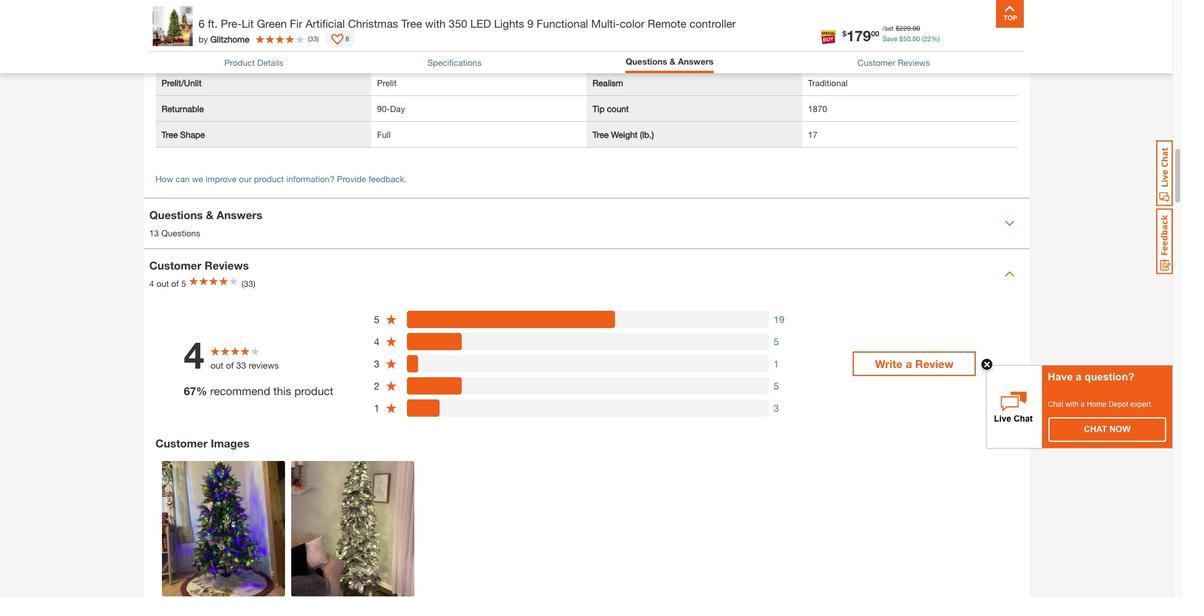 Task type: describe. For each thing, give the bounding box(es) containing it.
prelit
[[377, 78, 397, 88]]

6 ft. pre-lit green fir artificial christmas tree with 350 led lights 9 functional multi-color remote controller
[[199, 17, 736, 30]]

caret image for customer reviews
[[1004, 269, 1014, 279]]

plug-in
[[808, 52, 835, 62]]

0 vertical spatial 3
[[374, 358, 380, 369]]

( 33 )
[[308, 34, 319, 42]]

2 ( from the left
[[308, 34, 310, 42]]

controller
[[690, 17, 736, 30]]

type for light type
[[614, 26, 632, 36]]

2 vertical spatial a
[[1081, 400, 1085, 408]]

2
[[374, 380, 380, 392]]

tree shape
[[162, 129, 205, 140]]

live chat image
[[1156, 140, 1173, 206]]

by glitzhome
[[199, 34, 249, 44]]

star icon image for 2
[[385, 380, 397, 392]]

now
[[1110, 424, 1131, 434]]

power type
[[593, 52, 638, 62]]

& for questions & answers
[[670, 56, 676, 66]]

product
[[224, 57, 255, 68]]

0 vertical spatial customer reviews
[[858, 57, 930, 68]]

chat with a home depot expert.
[[1048, 400, 1153, 408]]

chat
[[1084, 424, 1107, 434]]

have a question?
[[1048, 371, 1135, 383]]

0 vertical spatial product
[[254, 174, 284, 184]]

out of 33 reviews
[[210, 360, 279, 371]]

1 horizontal spatial with
[[1066, 400, 1079, 408]]

traditional
[[808, 78, 848, 88]]

functional
[[537, 17, 588, 30]]

19
[[774, 313, 785, 325]]

have
[[1048, 371, 1073, 383]]

shape
[[180, 129, 205, 140]]

0 horizontal spatial 1
[[374, 402, 380, 414]]

feedback.
[[369, 174, 407, 184]]

plug-
[[808, 52, 829, 62]]

light for light temperature
[[162, 26, 181, 36]]

ft.
[[208, 17, 218, 30]]

how
[[155, 174, 173, 184]]

full
[[377, 129, 391, 140]]

%
[[196, 384, 207, 398]]

$ inside $ 179 00
[[842, 29, 846, 38]]

caret image for questions & answers
[[1004, 219, 1014, 228]]

number of lights
[[162, 52, 228, 62]]

90-day
[[377, 103, 405, 114]]

of for number
[[195, 52, 202, 62]]

tip
[[593, 103, 605, 114]]

chat
[[1048, 400, 1063, 408]]

star icon image for 1
[[385, 402, 397, 414]]

in
[[829, 52, 835, 62]]

multi-
[[591, 17, 620, 30]]

90-
[[377, 103, 390, 114]]

9
[[527, 17, 534, 30]]

answers for questions & answers 13 questions
[[217, 208, 262, 222]]

0 horizontal spatial 350
[[377, 52, 391, 62]]

$ 179 00
[[842, 27, 879, 44]]

write a review
[[875, 357, 954, 371]]

(lb.)
[[640, 129, 654, 140]]

remote
[[648, 17, 686, 30]]

( inside /set $ 229 . 00 save $ 50 . 00 ( 22 %)
[[922, 34, 924, 42]]

1 vertical spatial product
[[294, 384, 333, 398]]

1 vertical spatial out
[[210, 360, 223, 371]]

1 horizontal spatial led
[[808, 26, 824, 36]]

questions & answers 13 questions
[[149, 208, 262, 239]]

feedback link image
[[1156, 208, 1173, 275]]

customer images
[[155, 436, 249, 450]]

can
[[176, 174, 190, 184]]

1 vertical spatial 33
[[236, 360, 246, 371]]

0 vertical spatial reviews
[[898, 57, 930, 68]]

13
[[149, 228, 159, 239]]

/set
[[882, 24, 894, 32]]

christmas
[[348, 17, 398, 30]]

1 horizontal spatial 4
[[184, 333, 204, 377]]

question?
[[1085, 371, 1135, 383]]

)
[[317, 34, 319, 42]]

specifications
[[427, 57, 482, 68]]

1 . from the top
[[911, 24, 913, 32]]

chat now
[[1084, 424, 1131, 434]]

write
[[875, 357, 903, 371]]

1 vertical spatial of
[[171, 279, 179, 289]]

light type
[[593, 26, 632, 36]]

8
[[345, 34, 349, 42]]

provide
[[337, 174, 366, 184]]

0 vertical spatial 1
[[774, 358, 779, 369]]

pre-
[[221, 17, 242, 30]]

50
[[903, 34, 911, 42]]

0 horizontal spatial customer reviews
[[149, 259, 249, 272]]

type for power type
[[620, 52, 638, 62]]

0 vertical spatial 33
[[310, 34, 317, 42]]

(33)
[[241, 279, 256, 289]]

count
[[607, 103, 629, 114]]

8 button
[[325, 30, 355, 48]]

6
[[199, 17, 205, 30]]

number
[[162, 52, 193, 62]]



Task type: locate. For each thing, give the bounding box(es) containing it.
customer reviews
[[858, 57, 930, 68], [149, 259, 249, 272]]

0 vertical spatial customer
[[858, 57, 895, 68]]

warm
[[377, 26, 400, 36]]

0 vertical spatial &
[[670, 56, 676, 66]]

by
[[199, 34, 208, 44]]

save
[[882, 34, 897, 42]]

fir
[[290, 17, 302, 30]]

1 horizontal spatial out
[[210, 360, 223, 371]]

.
[[911, 24, 913, 32], [911, 34, 913, 42]]

1 vertical spatial 3
[[774, 402, 779, 414]]

power
[[593, 52, 617, 62]]

& for questions & answers 13 questions
[[206, 208, 214, 222]]

top button
[[996, 0, 1024, 28]]

star icon image for 4
[[385, 336, 397, 348]]

1 vertical spatial 350
[[377, 52, 391, 62]]

4 star icon image from the top
[[385, 380, 397, 392]]

0 horizontal spatial out
[[156, 279, 169, 289]]

tree for tree weight (lb.)
[[593, 129, 609, 140]]

star icon image for 5
[[385, 313, 397, 326]]

we
[[192, 174, 203, 184]]

0 horizontal spatial 3
[[374, 358, 380, 369]]

type up power type
[[614, 26, 632, 36]]

1 down 19
[[774, 358, 779, 369]]

0 horizontal spatial (
[[308, 34, 310, 42]]

1 horizontal spatial &
[[670, 56, 676, 66]]

1 light from the left
[[162, 26, 181, 36]]

customer reviews button
[[858, 56, 930, 69], [858, 56, 930, 69]]

0 horizontal spatial &
[[206, 208, 214, 222]]

a for review
[[906, 357, 912, 371]]

answers down our
[[217, 208, 262, 222]]

write a review button
[[853, 352, 976, 376]]

display image
[[331, 34, 343, 46]]

1 horizontal spatial 33
[[310, 34, 317, 42]]

a inside button
[[906, 357, 912, 371]]

product image image
[[152, 6, 192, 46]]

tree right the warm
[[401, 17, 422, 30]]

1 vertical spatial reviews
[[204, 259, 249, 272]]

details
[[257, 57, 283, 68]]

review
[[915, 357, 954, 371]]

returnable
[[162, 103, 204, 114]]

realism
[[593, 78, 623, 88]]

lit
[[242, 17, 254, 30]]

artificial
[[305, 17, 345, 30]]

product right our
[[254, 174, 284, 184]]

prelit/unlit
[[162, 78, 202, 88]]

led up plug-
[[808, 26, 824, 36]]

1 vertical spatial answers
[[217, 208, 262, 222]]

questions up 13
[[149, 208, 203, 222]]

this
[[273, 384, 291, 398]]

17
[[808, 129, 818, 140]]

1 vertical spatial type
[[620, 52, 638, 62]]

tree left shape
[[162, 129, 178, 140]]

33 left reviews
[[236, 360, 246, 371]]

00 right 50
[[913, 34, 920, 42]]

1 horizontal spatial light
[[593, 26, 612, 36]]

tree
[[401, 17, 422, 30], [162, 129, 178, 140], [593, 129, 609, 140]]

&
[[670, 56, 676, 66], [206, 208, 214, 222]]

0 vertical spatial .
[[911, 24, 913, 32]]

home
[[1087, 400, 1107, 408]]

tree weight (lb.)
[[593, 129, 654, 140]]

light up number on the left top
[[162, 26, 181, 36]]

0 horizontal spatial 33
[[236, 360, 246, 371]]

67
[[184, 384, 196, 398]]

0 vertical spatial answers
[[678, 56, 714, 66]]

. right the '/set'
[[911, 24, 913, 32]]

0 vertical spatial with
[[425, 17, 446, 30]]

day
[[390, 103, 405, 114]]

1 vertical spatial lights
[[205, 52, 228, 62]]

4 down 13
[[149, 279, 154, 289]]

our
[[239, 174, 252, 184]]

179
[[846, 27, 871, 44]]

2 vertical spatial questions
[[161, 228, 200, 239]]

0 vertical spatial 350
[[449, 17, 467, 30]]

2 light from the left
[[593, 26, 612, 36]]

with right chat
[[1066, 400, 1079, 408]]

1 horizontal spatial customer reviews
[[858, 57, 930, 68]]

33 down artificial
[[310, 34, 317, 42]]

how can we improve our product information? provide feedback.
[[155, 174, 407, 184]]

1 horizontal spatial lights
[[494, 17, 524, 30]]

0 horizontal spatial answers
[[217, 208, 262, 222]]

/set $ 229 . 00 save $ 50 . 00 ( 22 %)
[[882, 24, 940, 42]]

2 . from the top
[[911, 34, 913, 42]]

0 horizontal spatial 4
[[149, 279, 154, 289]]

depot
[[1109, 400, 1128, 408]]

4
[[149, 279, 154, 289], [184, 333, 204, 377], [374, 336, 380, 347]]

( left %)
[[922, 34, 924, 42]]

weight
[[611, 129, 638, 140]]

star icon image
[[385, 313, 397, 326], [385, 336, 397, 348], [385, 358, 397, 370], [385, 380, 397, 392], [385, 402, 397, 414]]

customer reviews up 4 out of 5
[[149, 259, 249, 272]]

1 horizontal spatial 1
[[774, 358, 779, 369]]

green
[[257, 17, 287, 30]]

temperature
[[183, 26, 231, 36]]

1 horizontal spatial tree
[[401, 17, 422, 30]]

1
[[774, 358, 779, 369], [374, 402, 380, 414]]

a right have
[[1076, 371, 1082, 383]]

22
[[924, 34, 931, 42]]

1 down 2
[[374, 402, 380, 414]]

tree left weight
[[593, 129, 609, 140]]

questions for questions & answers
[[626, 56, 667, 66]]

how can we improve our product information? provide feedback. link
[[155, 174, 407, 184]]

1 vertical spatial 1
[[374, 402, 380, 414]]

questions down color
[[626, 56, 667, 66]]

a right write
[[906, 357, 912, 371]]

customer down save
[[858, 57, 895, 68]]

0 horizontal spatial with
[[425, 17, 446, 30]]

type right power
[[620, 52, 638, 62]]

0 vertical spatial a
[[906, 357, 912, 371]]

1 vertical spatial with
[[1066, 400, 1079, 408]]

1 star icon image from the top
[[385, 313, 397, 326]]

0 horizontal spatial light
[[162, 26, 181, 36]]

00 inside $ 179 00
[[871, 29, 879, 38]]

reviews down 50
[[898, 57, 930, 68]]

answers for questions & answers
[[678, 56, 714, 66]]

with
[[425, 17, 446, 30], [1066, 400, 1079, 408]]

of for out
[[226, 360, 234, 371]]

light
[[162, 26, 181, 36], [593, 26, 612, 36]]

1 vertical spatial .
[[911, 34, 913, 42]]

light temperature
[[162, 26, 231, 36]]

answers inside questions & answers 13 questions
[[217, 208, 262, 222]]

questions for questions & answers 13 questions
[[149, 208, 203, 222]]

reviews
[[898, 57, 930, 68], [204, 259, 249, 272]]

product right this
[[294, 384, 333, 398]]

0 horizontal spatial of
[[171, 279, 179, 289]]

1 horizontal spatial reviews
[[898, 57, 930, 68]]

product
[[254, 174, 284, 184], [294, 384, 333, 398]]

1 vertical spatial customer reviews
[[149, 259, 249, 272]]

( left the )
[[308, 34, 310, 42]]

1 vertical spatial &
[[206, 208, 214, 222]]

0 vertical spatial of
[[195, 52, 202, 62]]

1 vertical spatial a
[[1076, 371, 1082, 383]]

350
[[449, 17, 467, 30], [377, 52, 391, 62]]

glitzhome
[[210, 34, 249, 44]]

67 % recommend this product
[[184, 384, 333, 398]]

questions
[[626, 56, 667, 66], [149, 208, 203, 222], [161, 228, 200, 239]]

%)
[[931, 34, 940, 42]]

reviews up the (33)
[[204, 259, 249, 272]]

expert.
[[1130, 400, 1153, 408]]

0 horizontal spatial lights
[[205, 52, 228, 62]]

led up specifications
[[470, 17, 491, 30]]

2 horizontal spatial 4
[[374, 336, 380, 347]]

33
[[310, 34, 317, 42], [236, 360, 246, 371]]

0 vertical spatial lights
[[494, 17, 524, 30]]

. down 229
[[911, 34, 913, 42]]

lights down 'by glitzhome'
[[205, 52, 228, 62]]

229
[[900, 24, 911, 32]]

out down 13
[[156, 279, 169, 289]]

5 star icon image from the top
[[385, 402, 397, 414]]

light up power
[[593, 26, 612, 36]]

00 left the '/set'
[[871, 29, 879, 38]]

chat now link
[[1049, 418, 1165, 441]]

tree for tree shape
[[162, 129, 178, 140]]

0 vertical spatial questions
[[626, 56, 667, 66]]

recommend
[[210, 384, 270, 398]]

light for light type
[[593, 26, 612, 36]]

2 caret image from the top
[[1004, 269, 1014, 279]]

1 horizontal spatial answers
[[678, 56, 714, 66]]

1 horizontal spatial 350
[[449, 17, 467, 30]]

a for question?
[[1076, 371, 1082, 383]]

answers down controller
[[678, 56, 714, 66]]

tip count
[[593, 103, 629, 114]]

00 right 229
[[913, 24, 920, 32]]

1 caret image from the top
[[1004, 219, 1014, 228]]

1870
[[808, 103, 827, 114]]

350 up specifications
[[449, 17, 467, 30]]

questions right 13
[[161, 228, 200, 239]]

a left home
[[1081, 400, 1085, 408]]

00
[[913, 24, 920, 32], [871, 29, 879, 38], [913, 34, 920, 42]]

1 horizontal spatial of
[[195, 52, 202, 62]]

questions & answers
[[626, 56, 714, 66]]

improve
[[206, 174, 237, 184]]

product details
[[224, 57, 283, 68]]

images
[[211, 436, 249, 450]]

1 vertical spatial questions
[[149, 208, 203, 222]]

2 vertical spatial of
[[226, 360, 234, 371]]

0 vertical spatial caret image
[[1004, 219, 1014, 228]]

0 vertical spatial type
[[614, 26, 632, 36]]

2 vertical spatial customer
[[155, 436, 208, 450]]

4 up 67
[[184, 333, 204, 377]]

reviews
[[249, 360, 279, 371]]

caret image
[[1004, 219, 1014, 228], [1004, 269, 1014, 279]]

1 horizontal spatial product
[[294, 384, 333, 398]]

color
[[620, 17, 645, 30]]

4 out of 5
[[149, 279, 186, 289]]

information?
[[286, 174, 335, 184]]

2 horizontal spatial of
[[226, 360, 234, 371]]

product details button
[[224, 56, 283, 69], [224, 56, 283, 69]]

0 horizontal spatial product
[[254, 174, 284, 184]]

customer left "images"
[[155, 436, 208, 450]]

2 horizontal spatial tree
[[593, 129, 609, 140]]

350 up prelit
[[377, 52, 391, 62]]

1 horizontal spatial 3
[[774, 402, 779, 414]]

5
[[181, 279, 186, 289], [374, 313, 380, 325], [774, 336, 779, 347], [774, 380, 779, 392]]

& inside questions & answers 13 questions
[[206, 208, 214, 222]]

0 horizontal spatial reviews
[[204, 259, 249, 272]]

4 up 2
[[374, 336, 380, 347]]

customer reviews down save
[[858, 57, 930, 68]]

& down 'improve'
[[206, 208, 214, 222]]

1 vertical spatial customer
[[149, 259, 201, 272]]

1 horizontal spatial (
[[922, 34, 924, 42]]

1 ( from the left
[[922, 34, 924, 42]]

0 vertical spatial out
[[156, 279, 169, 289]]

2 star icon image from the top
[[385, 336, 397, 348]]

out up recommend
[[210, 360, 223, 371]]

0 horizontal spatial led
[[470, 17, 491, 30]]

1 vertical spatial caret image
[[1004, 269, 1014, 279]]

star icon image for 3
[[385, 358, 397, 370]]

lights left 9
[[494, 17, 524, 30]]

with up specifications
[[425, 17, 446, 30]]

customer up 4 out of 5
[[149, 259, 201, 272]]

3 star icon image from the top
[[385, 358, 397, 370]]

& down 'remote'
[[670, 56, 676, 66]]

0 horizontal spatial tree
[[162, 129, 178, 140]]



Task type: vqa. For each thing, say whether or not it's contained in the screenshot.
Write
yes



